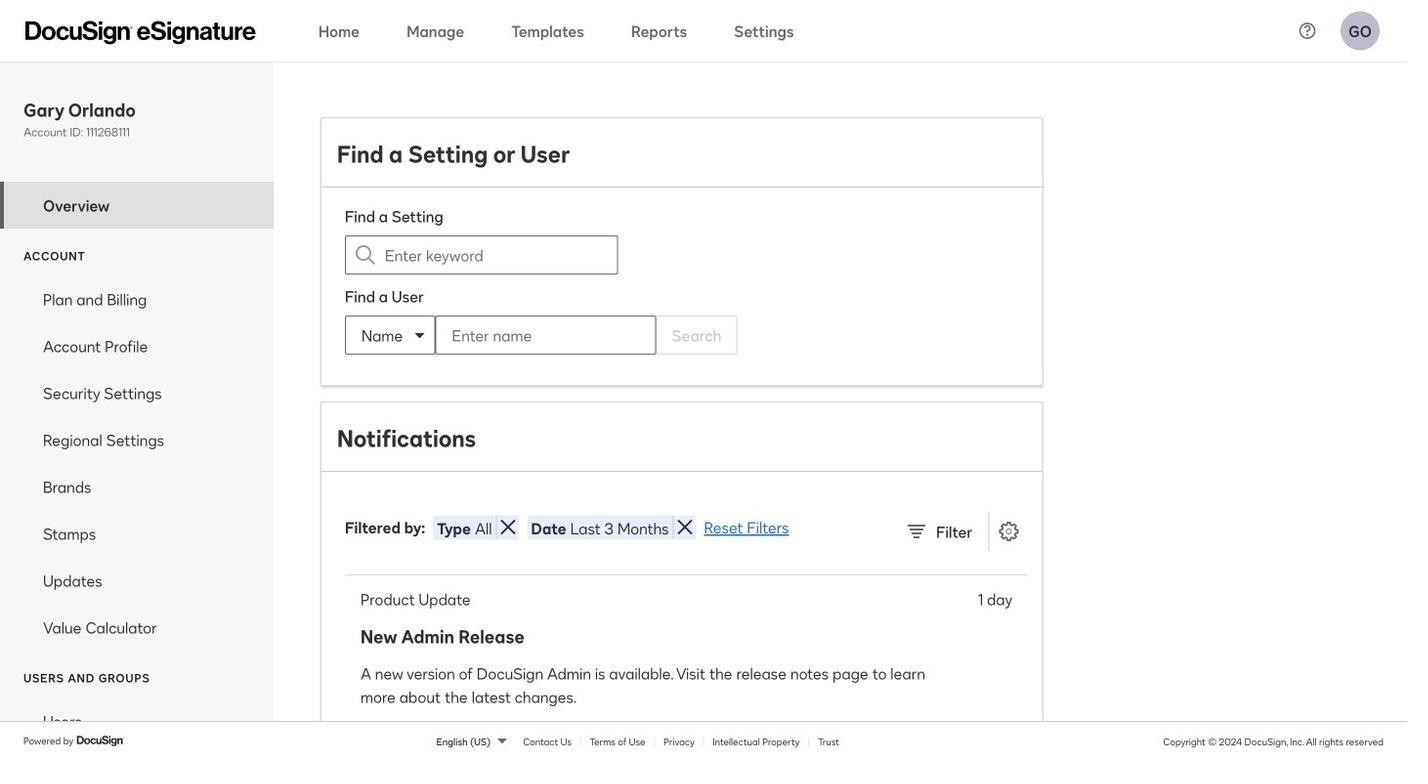 Task type: describe. For each thing, give the bounding box(es) containing it.
account element
[[0, 276, 274, 651]]



Task type: vqa. For each thing, say whether or not it's contained in the screenshot.
enter keyword TEXT FIELD
yes



Task type: locate. For each thing, give the bounding box(es) containing it.
Enter keyword text field
[[385, 237, 578, 274]]

docusign admin image
[[25, 21, 256, 44]]

Enter name text field
[[437, 317, 616, 354]]

docusign image
[[76, 733, 125, 749]]



